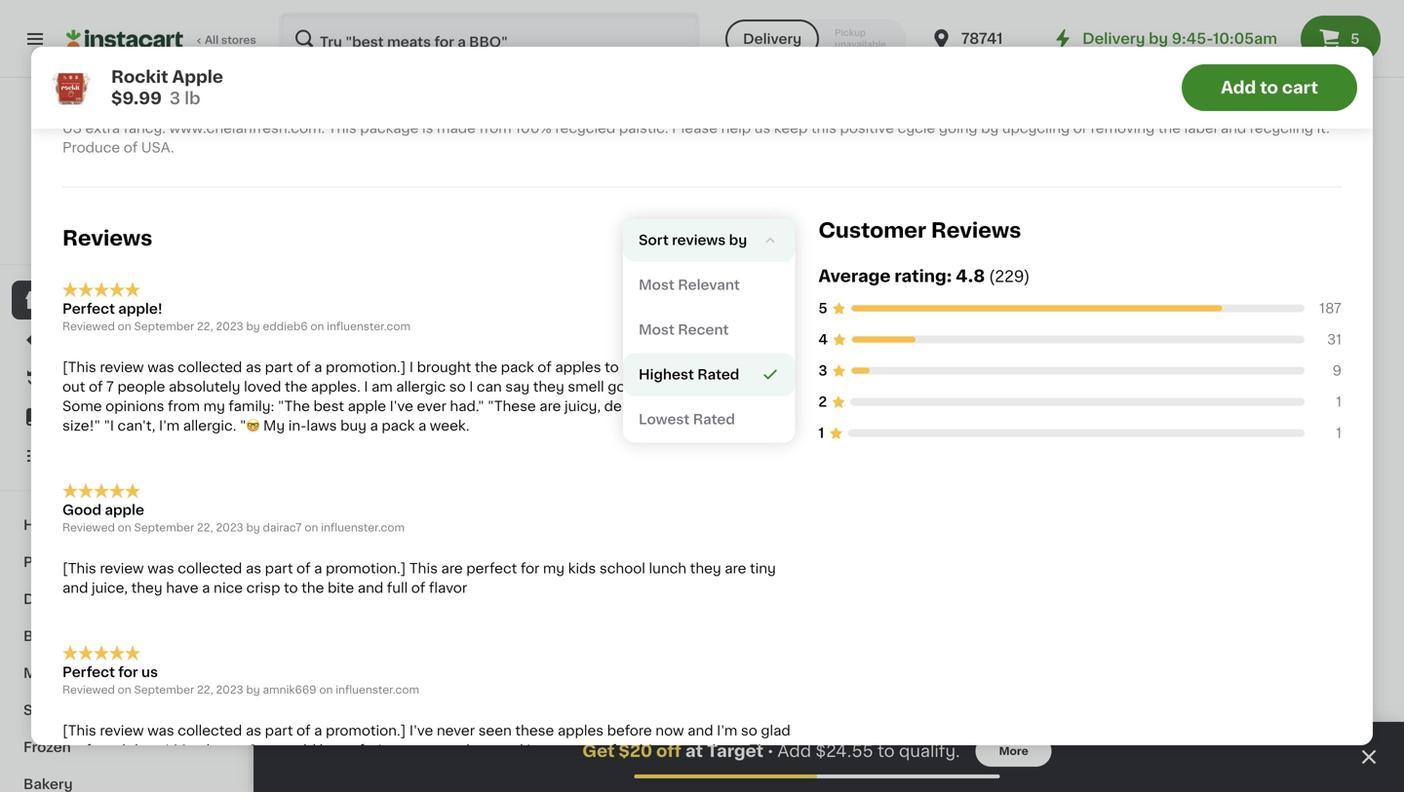 Task type: describe. For each thing, give the bounding box(es) containing it.
lowest
[[639, 413, 690, 427]]

1 vertical spatial highest rated
[[639, 368, 739, 382]]

tiny
[[750, 562, 776, 576]]

perfect inside [this review was collected as part of a promotion.] i brought the pack of apples to our easter gathering. 6 out of 7 people absolutely loved the apples.  i am allergic so i can say they smell good are a great size. some opinions from my family:  "the best apple i've ever had." "these are juicy,  delicious and the perfect size!" "i can't,  i'm allergic. "🤓  my in-laws buy a pack a week.
[[725, 400, 776, 413]]

78741
[[961, 32, 1003, 46]]

$ for $ 2 99
[[841, 739, 848, 749]]

few
[[611, 744, 636, 757]]

1 horizontal spatial these
[[738, 763, 776, 777]]

and inside [this review was collected as part of a promotion.] i brought the pack of apples to our easter gathering. 6 out of 7 people absolutely loved the apples.  i am allergic so i can say they smell good are a great size. some opinions from my family:  "the best apple i've ever had." "these are juicy,  delicious and the perfect size!" "i can't,  i'm allergic. "🤓  my in-laws buy a pack a week.
[[669, 400, 695, 413]]

snacks
[[23, 704, 74, 718]]

allergic.
[[183, 419, 236, 433]]

$ for $ 3 99
[[296, 739, 304, 749]]

fresh
[[293, 111, 353, 131]]

loved
[[244, 380, 281, 394]]

crisp,
[[62, 102, 102, 116]]

0 vertical spatial highest rated
[[654, 232, 755, 245]]

view for pricing
[[66, 217, 93, 228]]

add button for beachside fraises strawberries
[[559, 177, 634, 213]]

3 up market
[[485, 738, 499, 758]]

eggs
[[79, 593, 115, 607]]

most for most relevant
[[639, 279, 675, 292]]

say
[[505, 380, 530, 394]]

frozen
[[23, 741, 71, 755]]

0 vertical spatial highest
[[654, 232, 710, 245]]

apple inside good apple reviewed on september 22, 2023 by dairac7 on influenster.com
[[105, 504, 144, 517]]

3 up green at the top of the page
[[1029, 348, 1043, 368]]

grapes for green seedless grapes 1.5 lb
[[1130, 373, 1180, 387]]

0 horizontal spatial i
[[364, 380, 368, 394]]

of left 7
[[89, 380, 103, 394]]

by inside crisp, sweet miniature apple. 1.5 inches min dia. new apple. may have been coated with food grade vegetable and/or shellac based resin or wax to maintain freshness. meets or exceeds us extra fancy. www.chelanfresh.com. this package is made from 100% recycled palstic. please help us keep this positive cycle going by upcycling or removing the label and recycling it. produce of usa.
[[981, 122, 999, 135]]

gift-
[[747, 764, 779, 777]]

add for 3
[[414, 578, 443, 592]]

crest 3d white advanced radiant mint
[[1018, 764, 1181, 793]]

2 for $ 2 99
[[848, 738, 861, 758]]

add for lemon
[[777, 188, 805, 202]]

100% inside view pricing policy 100% satisfaction guarantee
[[50, 236, 79, 247]]

by inside perfect for us reviewed on september 22, 2023 by amnik669 on influenster.com
[[246, 685, 260, 696]]

apple inside rockit apple $9.99 3 lb
[[172, 69, 223, 85]]

miniature
[[150, 102, 215, 116]]

[this for we
[[62, 724, 96, 738]]

1 down 31
[[1336, 396, 1342, 409]]

can't,
[[118, 419, 155, 433]]

2023 inside perfect for us reviewed on september 22, 2023 by amnik669 on influenster.com
[[216, 685, 243, 696]]

2 vertical spatial they
[[131, 582, 162, 595]]

99 for 3
[[319, 739, 334, 749]]

99 for 2
[[863, 739, 878, 749]]

6
[[768, 361, 777, 374]]

all
[[466, 763, 481, 777]]

22, for perfect apple!
[[197, 321, 213, 332]]

great inside [this review was collected as part of a promotion.] i've never seen these apples before now and i'm so glad we found them! my almost 3 year old loves fruits on some days and just wants a few bites on others. these are the perfect size for both! they are sweet and just great all around. we will definitely be keeping these around from now on
[[426, 763, 462, 777]]

sweet inside crisp, sweet miniature apple. 1.5 inches min dia. new apple. may have been coated with food grade vegetable and/or shellac based resin or wax to maintain freshness. meets or exceeds us extra fancy. www.chelanfresh.com. this package is made from 100% recycled palstic. please help us keep this positive cycle going by upcycling or removing the label and recycling it. produce of usa.
[[106, 102, 147, 116]]

0 banana 1 ct
[[293, 348, 344, 403]]

us inside perfect for us reviewed on september 22, 2023 by amnik669 on influenster.com
[[141, 666, 158, 679]]

9 for $ 9 rockit apple
[[848, 348, 862, 368]]

target logo image
[[81, 101, 167, 187]]

on right the fruits
[[398, 744, 416, 757]]

in-
[[288, 419, 307, 433]]

so inside [this review was collected as part of a promotion.] i've never seen these apples before now and i'm so glad we found them! my almost 3 year old loves fruits on some days and just wants a few bites on others. these are the perfect size for both! they are sweet and just great all around. we will definitely be keeping these around from now on
[[741, 724, 757, 738]]

delivery for delivery
[[743, 32, 802, 46]]

help
[[721, 122, 751, 135]]

i've inside [this review was collected as part of a promotion.] i've never seen these apples before now and i'm so glad we found them! my almost 3 year old loves fruits on some days and just wants a few bites on others. these are the perfect size for both! they are sweet and just great all around. we will definitely be keeping these around from now on
[[409, 724, 433, 738]]

collected for a
[[178, 562, 242, 576]]

5 inside button
[[1351, 32, 1360, 46]]

red
[[1199, 373, 1227, 387]]

1 vertical spatial highest rated button
[[623, 354, 795, 396]]

both!
[[221, 763, 257, 777]]

flavor
[[429, 582, 467, 595]]

red seedless grapes bag
[[1199, 373, 1347, 407]]

1 inside 0 banana 1 ct
[[293, 392, 297, 403]]

2023 for loved
[[216, 321, 243, 332]]

0 horizontal spatial now
[[150, 783, 178, 793]]

1.5 inside crisp, sweet miniature apple. 1.5 inches min dia. new apple. may have been coated with food grade vegetable and/or shellac based resin or wax to maintain freshness. meets or exceeds us extra fancy. www.chelanfresh.com. this package is made from 100% recycled palstic. please help us keep this positive cycle going by upcycling or removing the label and recycling it. produce of usa.
[[264, 102, 282, 116]]

$ for $ 0 89
[[659, 349, 666, 359]]

milk
[[543, 783, 571, 793]]

$ 2 79
[[1203, 738, 1239, 758]]

$24.55
[[816, 744, 873, 760]]

0 horizontal spatial or
[[995, 102, 1009, 116]]

upcycling
[[1002, 122, 1070, 135]]

some
[[62, 400, 102, 413]]

my inside [this review was collected as part of a promotion.] i've never seen these apples before now and i'm so glad we found them! my almost 3 year old loves fruits on some days and just wants a few bites on others. these are the perfect size for both! they are sweet and just great all around. we will definitely be keeping these around from now on
[[173, 744, 195, 757]]

as for 3
[[246, 724, 261, 738]]

perfect for perfect apple!
[[62, 302, 115, 316]]

2 horizontal spatial i
[[469, 380, 473, 394]]

delivery by 9:45-10:05am link
[[1051, 27, 1277, 51]]

5 inside $ 5 beachside fraises strawberries 16 oz container
[[485, 348, 499, 368]]

$ 3 89
[[478, 738, 515, 758]]

wrap
[[779, 764, 815, 777]]

great inside [this review was collected as part of a promotion.] i brought the pack of apples to our easter gathering. 6 out of 7 people absolutely loved the apples.  i am allergic so i can say they smell good are a great size. some opinions from my family:  "the best apple i've ever had." "these are juicy,  delicious and the perfect size!" "i can't,  i'm allergic. "🤓  my in-laws buy a pack a week.
[[683, 380, 719, 394]]

9 for $ 9 99
[[1029, 738, 1043, 758]]

on down the size
[[182, 783, 199, 793]]

the inside [this review was collected as part of a promotion.] i've never seen these apples before now and i'm so glad we found them! my almost 3 year old loves fruits on some days and just wants a few bites on others. these are the perfect size for both! they are sweet and just great all around. we will definitely be keeping these around from now on
[[87, 763, 110, 777]]

on up candy
[[118, 685, 131, 696]]

perfect for perfect for us
[[62, 666, 115, 679]]

0 vertical spatial highest rated button
[[627, 223, 791, 254]]

found
[[86, 744, 126, 757]]

89 for 3
[[500, 739, 515, 749]]

size!"
[[62, 419, 100, 433]]

& for meat
[[63, 667, 74, 681]]

2 0 from the left
[[666, 348, 681, 368]]

1 horizontal spatial just
[[527, 744, 552, 757]]

get
[[582, 744, 615, 760]]

apple inside [this review was collected as part of a promotion.] i brought the pack of apples to our easter gathering. 6 out of 7 people absolutely loved the apples.  i am allergic so i can say they smell good are a great size. some opinions from my family:  "the best apple i've ever had." "these are juicy,  delicious and the perfect size!" "i can't,  i'm allergic. "🤓  my in-laws buy a pack a week.
[[348, 400, 386, 413]]

apples inside [this review was collected as part of a promotion.] i've never seen these apples before now and i'm so glad we found them! my almost 3 year old loves fruits on some days and just wants a few bites on others. these are the perfect size for both! they are sweet and just great all around. we will definitely be keeping these around from now on
[[558, 724, 604, 738]]

by inside perfect apple! reviewed on september 22, 2023 by eddieb6 on influenster.com
[[246, 321, 260, 332]]

rating:
[[895, 268, 952, 285]]

3d
[[1059, 764, 1079, 777]]

are down easter
[[647, 380, 668, 394]]

based
[[912, 102, 955, 116]]

$ 9 rockit apple
[[837, 348, 924, 387]]

item carousel region containing 3
[[293, 491, 1365, 793]]

to inside 'button'
[[1260, 79, 1278, 96]]

are up flavor
[[441, 562, 463, 576]]

smell
[[568, 380, 604, 394]]

meat
[[23, 667, 60, 681]]

the inside crisp, sweet miniature apple. 1.5 inches min dia. new apple. may have been coated with food grade vegetable and/or shellac based resin or wax to maintain freshness. meets or exceeds us extra fancy. www.chelanfresh.com. this package is made from 100% recycled palstic. please help us keep this positive cycle going by upcycling or removing the label and recycling it. produce of usa.
[[1158, 122, 1181, 135]]

coated
[[578, 102, 627, 116]]

1 horizontal spatial now
[[656, 724, 684, 738]]

add button up customer reviews
[[921, 177, 997, 213]]

1 horizontal spatial or
[[1073, 122, 1087, 135]]

the down lemon
[[699, 400, 721, 413]]

view more button
[[1153, 101, 1256, 140]]

on down apple! at left
[[118, 321, 131, 332]]

advanced
[[1018, 783, 1087, 793]]

•
[[767, 744, 774, 759]]

add to cart button
[[1182, 64, 1357, 111]]

add button for banana
[[377, 177, 452, 213]]

have inside crisp, sweet miniature apple. 1.5 inches min dia. new apple. may have been coated with food grade vegetable and/or shellac based resin or wax to maintain freshness. meets or exceeds us extra fancy. www.chelanfresh.com. this package is made from 100% recycled palstic. please help us keep this positive cycle going by upcycling or removing the label and recycling it. produce of usa.
[[504, 102, 536, 116]]

view for more
[[1161, 114, 1195, 128]]

september for apple!
[[134, 321, 194, 332]]

of inside crisp, sweet miniature apple. 1.5 inches min dia. new apple. may have been coated with food grade vegetable and/or shellac based resin or wax to maintain freshness. meets or exceeds us extra fancy. www.chelanfresh.com. this package is made from 100% recycled palstic. please help us keep this positive cycle going by upcycling or removing the label and recycling it. produce of usa.
[[124, 141, 138, 155]]

1 vertical spatial produce
[[23, 556, 83, 569]]

1 vertical spatial highest
[[639, 368, 694, 382]]

and left full
[[358, 582, 383, 595]]

are left juicy,
[[540, 400, 561, 413]]

snacks & candy link
[[12, 692, 237, 729]]

shop
[[55, 294, 91, 307]]

and up around.
[[498, 744, 523, 757]]

strawberries
[[474, 393, 560, 407]]

"🤓
[[240, 419, 260, 433]]

my inside [this review was collected as part of a promotion.] i brought the pack of apples to our easter gathering. 6 out of 7 people absolutely loved the apples.  i am allergic so i can say they smell good are a great size. some opinions from my family:  "the best apple i've ever had." "these are juicy,  delicious and the perfect size!" "i can't,  i'm allergic. "🤓  my in-laws buy a pack a week.
[[203, 400, 225, 413]]

the up "the
[[285, 380, 307, 394]]

are down we
[[62, 763, 84, 777]]

as for loved
[[246, 361, 261, 374]]

resin
[[958, 102, 992, 116]]

2 for $ 2 79
[[1210, 738, 1224, 758]]

"i
[[104, 419, 114, 433]]

part for the
[[265, 361, 293, 374]]

view more
[[1161, 114, 1234, 128]]

part for crisp
[[265, 562, 293, 576]]

dairy
[[23, 593, 61, 607]]

some
[[419, 744, 457, 757]]

add button for red seedless grapes bag
[[1284, 177, 1359, 213]]

add to cart
[[1221, 79, 1318, 96]]

opinions
[[105, 400, 164, 413]]

i'm inside [this review was collected as part of a promotion.] i've never seen these apples before now and i'm so glad we found them! my almost 3 year old loves fruits on some days and just wants a few bites on others. these are the perfect size for both! they are sweet and just great all around. we will definitely be keeping these around from now on
[[717, 724, 738, 738]]

perfect inside [this review was collected as part of a promotion.] this are perfect for my kids school lunch they are tiny and juice, they have a nice crisp to the bite and full of flavor
[[466, 562, 517, 576]]

add for green seedless grapes
[[1140, 188, 1168, 202]]

3 right 6
[[818, 364, 827, 378]]

3 left loves on the bottom left
[[304, 738, 317, 758]]

miss
[[879, 764, 911, 777]]

are left the tiny
[[725, 562, 746, 576]]

2 horizontal spatial they
[[690, 562, 721, 576]]

of up ct
[[296, 361, 311, 374]]

delicious
[[604, 400, 666, 413]]

recipes
[[55, 411, 112, 424]]

the up the can
[[475, 361, 497, 374]]

instacart logo image
[[66, 27, 183, 51]]

these
[[749, 744, 791, 757]]

by left 9:45-
[[1149, 32, 1168, 46]]

$ for $ 4 99
[[659, 739, 666, 749]]

this inside crisp, sweet miniature apple. 1.5 inches min dia. new apple. may have been coated with food grade vegetable and/or shellac based resin or wax to maintain freshness. meets or exceeds us extra fancy. www.chelanfresh.com. this package is made from 100% recycled palstic. please help us keep this positive cycle going by upcycling or removing the label and recycling it. produce of usa.
[[328, 122, 357, 135]]

31
[[1327, 333, 1342, 347]]

to inside crisp, sweet miniature apple. 1.5 inches min dia. new apple. may have been coated with food grade vegetable and/or shellac based resin or wax to maintain freshness. meets or exceeds us extra fancy. www.chelanfresh.com. this package is made from 100% recycled palstic. please help us keep this positive cycle going by upcycling or removing the label and recycling it. produce of usa.
[[1043, 102, 1057, 116]]

1.5 inside green seedless grapes 1.5 lb
[[1018, 392, 1033, 403]]

i've inside [this review was collected as part of a promotion.] i brought the pack of apples to our easter gathering. 6 out of 7 people absolutely loved the apples.  i am allergic so i can say they smell good are a great size. some opinions from my family:  "the best apple i've ever had." "these are juicy,  delicious and the perfect size!" "i can't,  i'm allergic. "🤓  my in-laws buy a pack a week.
[[390, 400, 413, 413]]

cocoa
[[865, 783, 911, 793]]

on right amnik669
[[319, 685, 333, 696]]

1 horizontal spatial pack
[[501, 361, 534, 374]]

$ for $ 2 79
[[1203, 739, 1210, 749]]

rated for lowest rated button at bottom
[[693, 413, 735, 427]]

beverages link
[[12, 618, 237, 655]]

recent
[[678, 323, 729, 337]]

2 horizontal spatial 9
[[1333, 364, 1342, 378]]

to inside treatment tracker modal dialog
[[878, 744, 895, 760]]

buy it again
[[55, 372, 137, 385]]

are down old
[[298, 763, 320, 777]]

have inside [this review was collected as part of a promotion.] this are perfect for my kids school lunch they are tiny and juice, they have a nice crisp to the bite and full of flavor
[[166, 582, 199, 595]]

add button for green seedless grapes
[[1103, 177, 1178, 213]]

juicy,
[[565, 400, 601, 413]]

us inside crisp, sweet miniature apple. 1.5 inches min dia. new apple. may have been coated with food grade vegetable and/or shellac based resin or wax to maintain freshness. meets or exceeds us extra fancy. www.chelanfresh.com. this package is made from 100% recycled palstic. please help us keep this positive cycle going by upcycling or removing the label and recycling it. produce of usa.
[[754, 122, 771, 135]]

buy it again link
[[12, 359, 237, 398]]

1 horizontal spatial i
[[409, 361, 413, 374]]

treatment tracker modal dialog
[[254, 723, 1404, 793]]

& for snacks
[[78, 704, 89, 718]]

0 vertical spatial 4
[[818, 333, 828, 347]]

3 inside product group
[[837, 411, 844, 421]]

customer
[[818, 220, 926, 241]]

for inside [this review was collected as part of a promotion.] this are perfect for my kids school lunch they are tiny and juice, they have a nice crisp to the bite and full of flavor
[[521, 562, 540, 576]]

16
[[474, 412, 486, 423]]

most recent button
[[623, 309, 795, 352]]

removing
[[1091, 122, 1155, 135]]

and up the at at the bottom
[[688, 724, 713, 738]]

them!
[[129, 744, 170, 757]]

average rating: 4.8 (229)
[[818, 268, 1030, 285]]

3 lb
[[837, 411, 857, 421]]

(229) inside average rating: 4.8 (229)
[[989, 269, 1030, 285]]

and down the fruits
[[368, 763, 394, 777]]

2023 for nice
[[216, 523, 243, 533]]

0 horizontal spatial 4
[[666, 738, 681, 758]]

positive
[[840, 122, 894, 135]]

reviewed inside perfect for us reviewed on september 22, 2023 by amnik669 on influenster.com
[[62, 685, 115, 696]]

palstic.
[[619, 122, 668, 135]]

1 vertical spatial 5
[[818, 302, 827, 316]]

100% inside crisp, sweet miniature apple. 1.5 inches min dia. new apple. may have been coated with food grade vegetable and/or shellac based resin or wax to maintain freshness. meets or exceeds us extra fancy. www.chelanfresh.com. this package is made from 100% recycled palstic. please help us keep this positive cycle going by upcycling or removing the label and recycling it. produce of usa.
[[515, 122, 552, 135]]

school
[[600, 562, 645, 576]]

produce inside crisp, sweet miniature apple. 1.5 inches min dia. new apple. may have been coated with food grade vegetable and/or shellac based resin or wax to maintain freshness. meets or exceeds us extra fancy. www.chelanfresh.com. this package is made from 100% recycled palstic. please help us keep this positive cycle going by upcycling or removing the label and recycling it. produce of usa.
[[62, 141, 120, 155]]

on up produce link
[[118, 523, 131, 533]]

product group containing 4
[[655, 562, 821, 793]]

target
[[707, 744, 764, 760]]

wax
[[1012, 102, 1039, 116]]

they inside [this review was collected as part of a promotion.] i brought the pack of apples to our easter gathering. 6 out of 7 people absolutely loved the apples.  i am allergic so i can say they smell good are a great size. some opinions from my family:  "the best apple i've ever had." "these are juicy,  delicious and the perfect size!" "i can't,  i'm allergic. "🤓  my in-laws buy a pack a week.
[[533, 380, 564, 394]]

average
[[818, 268, 891, 285]]

on right eddieb6
[[310, 321, 324, 332]]

sort reviews by button
[[623, 219, 795, 262]]

4.8
[[956, 268, 985, 285]]

on right dairac7
[[305, 523, 318, 533]]

add inside 'button'
[[1221, 79, 1256, 96]]

bites
[[639, 744, 674, 757]]

old
[[295, 744, 316, 757]]

1 left 'sponsored badge' image
[[818, 427, 824, 440]]

buy
[[55, 372, 82, 385]]

off
[[656, 744, 682, 760]]



Task type: vqa. For each thing, say whether or not it's contained in the screenshot.
Notes within '$ 6 99 $10.99 post-it brand 654-5ssuc 3" x 3" rio de janeiro collection super sticky notes'
no



Task type: locate. For each thing, give the bounding box(es) containing it.
1 vertical spatial lb
[[1035, 392, 1046, 403]]

pack down "am"
[[382, 419, 415, 433]]

part for year
[[265, 724, 293, 738]]

2 perfect from the top
[[62, 666, 115, 679]]

for inside perfect for us reviewed on september 22, 2023 by amnik669 on influenster.com
[[118, 666, 138, 679]]

$3.99 original price: $4.69 element
[[1018, 345, 1184, 371], [1199, 345, 1365, 371]]

product group
[[293, 172, 458, 406], [474, 172, 640, 425], [655, 172, 821, 390], [837, 172, 1002, 441], [1018, 172, 1184, 406], [1199, 172, 1365, 425], [293, 562, 458, 793], [474, 562, 640, 793], [655, 562, 821, 793]]

add button for 3
[[377, 568, 452, 603]]

2 seedless from the left
[[1231, 373, 1293, 387]]

kids
[[568, 562, 596, 576]]

absolutely
[[169, 380, 240, 394]]

reviewed inside good apple reviewed on september 22, 2023 by dairac7 on influenster.com
[[62, 523, 115, 533]]

rated down $ 0 89
[[697, 368, 739, 382]]

[this for out
[[62, 361, 96, 374]]

3 up 'sponsored badge' image
[[837, 411, 844, 421]]

1 horizontal spatial 2
[[848, 738, 861, 758]]

"the
[[278, 400, 310, 413]]

this down min
[[328, 122, 357, 135]]

swiss miss chocolate hot cocoa mix wit
[[837, 764, 986, 793]]

1 vertical spatial sweet
[[324, 763, 365, 777]]

most down sort
[[639, 279, 675, 292]]

with
[[630, 102, 659, 116]]

review for 7
[[100, 361, 144, 374]]

2 item carousel region from the top
[[293, 491, 1365, 793]]

of up old
[[296, 724, 311, 738]]

3 99 from the left
[[863, 739, 878, 749]]

september for apple
[[134, 523, 194, 533]]

grapes inside green seedless grapes 1.5 lb
[[1130, 373, 1180, 387]]

us down "vegetable"
[[754, 122, 771, 135]]

1 perfect from the top
[[62, 302, 115, 316]]

more
[[1198, 114, 1234, 128]]

apple. up www.chelanfresh.com.
[[218, 102, 260, 116]]

on up scotch
[[677, 744, 695, 757]]

delivery button
[[726, 20, 819, 59]]

others.
[[698, 744, 746, 757]]

99 for 4
[[683, 739, 698, 749]]

0 horizontal spatial just
[[398, 763, 423, 777]]

1 horizontal spatial apple
[[348, 400, 386, 413]]

apple up miniature
[[172, 69, 223, 85]]

$ up swiss
[[841, 739, 848, 749]]

78741 button
[[930, 12, 1047, 66]]

2 review from the top
[[100, 562, 144, 576]]

2 2023 from the top
[[216, 523, 243, 533]]

add down recycled
[[596, 188, 624, 202]]

1 vertical spatial promotion.]
[[326, 562, 406, 576]]

best
[[313, 400, 344, 413]]

these
[[515, 724, 554, 738], [738, 763, 776, 777]]

0 vertical spatial from
[[479, 122, 512, 135]]

0 vertical spatial apple
[[172, 69, 223, 85]]

highest
[[654, 232, 710, 245], [639, 368, 694, 382]]

22, for good apple
[[197, 523, 213, 533]]

by inside button
[[729, 234, 747, 247]]

2 vertical spatial perfect
[[114, 763, 164, 777]]

2 most from the top
[[639, 323, 675, 337]]

promotion.] for am
[[326, 361, 406, 374]]

3 inside [this review was collected as part of a promotion.] i've never seen these apples before now and i'm so glad we found them! my almost 3 year old loves fruits on some days and just wants a few bites on others. these are the perfect size for both! they are sweet and just great all around. we will definitely be keeping these around from now on
[[248, 744, 257, 757]]

99 inside '$ 4 99'
[[683, 739, 698, 749]]

september inside perfect apple! reviewed on september 22, 2023 by eddieb6 on influenster.com
[[134, 321, 194, 332]]

1 0 from the left
[[304, 348, 318, 368]]

0 vertical spatial review
[[100, 361, 144, 374]]

influenster.com for am
[[327, 321, 411, 332]]

part up year
[[265, 724, 293, 738]]

as inside [this review was collected as part of a promotion.] i brought the pack of apples to our easter gathering. 6 out of 7 people absolutely loved the apples.  i am allergic so i can say they smell good are a great size. some opinions from my family:  "the best apple i've ever had." "these are juicy,  delicious and the perfect size!" "i can't,  i'm allergic. "🤓  my in-laws buy a pack a week.
[[246, 361, 261, 374]]

[this up the dairy & eggs
[[62, 562, 96, 576]]

going
[[939, 122, 978, 135]]

0 horizontal spatial seedless
[[1064, 373, 1126, 387]]

september down apple! at left
[[134, 321, 194, 332]]

2 vertical spatial 2023
[[216, 685, 243, 696]]

add button down the is
[[377, 177, 452, 213]]

promotion.] up 'bite'
[[326, 562, 406, 576]]

i'm
[[159, 419, 180, 433], [717, 724, 738, 738]]

pack
[[501, 361, 534, 374], [382, 419, 415, 433]]

99 up crest
[[1045, 739, 1060, 749]]

1 horizontal spatial grapes
[[1297, 373, 1347, 387]]

my inside [this review was collected as part of a promotion.] this are perfect for my kids school lunch they are tiny and juice, they have a nice crisp to the bite and full of flavor
[[543, 562, 565, 576]]

0 vertical spatial as
[[246, 361, 261, 374]]

0 horizontal spatial 2
[[818, 396, 827, 409]]

so up the target
[[741, 724, 757, 738]]

add up meets
[[1221, 79, 1256, 96]]

1 horizontal spatial 1.5
[[1018, 392, 1033, 403]]

seedless inside green seedless grapes 1.5 lb
[[1064, 373, 1126, 387]]

most
[[639, 279, 675, 292], [639, 323, 675, 337]]

service type group
[[726, 20, 907, 59]]

2 as from the top
[[246, 562, 261, 576]]

3 2023 from the top
[[216, 685, 243, 696]]

0 horizontal spatial view
[[66, 217, 93, 228]]

seedless for red
[[1231, 373, 1293, 387]]

99 inside $ 3 99
[[319, 739, 334, 749]]

22, inside perfect for us reviewed on september 22, 2023 by amnik669 on influenster.com
[[197, 685, 213, 696]]

family:
[[229, 400, 274, 413]]

and left juice,
[[62, 582, 88, 595]]

2 grapes from the left
[[1297, 373, 1347, 387]]

delivery inside delivery button
[[743, 32, 802, 46]]

be
[[658, 763, 676, 777]]

it.
[[1317, 122, 1330, 135]]

1 grapes from the left
[[1130, 373, 1180, 387]]

1 $3.99 original price: $4.69 element from the left
[[1018, 345, 1184, 371]]

1 review from the top
[[100, 361, 144, 374]]

review up juice,
[[100, 562, 144, 576]]

dia.
[[363, 102, 388, 116]]

review down candy
[[100, 724, 144, 738]]

$ up the can
[[478, 349, 485, 359]]

fraises
[[550, 373, 599, 387]]

reviews
[[931, 220, 1021, 241], [62, 228, 153, 249]]

view left pricing at the left
[[66, 217, 93, 228]]

2 22, from the top
[[197, 523, 213, 533]]

1 was from the top
[[147, 361, 174, 374]]

to up miss
[[878, 744, 895, 760]]

brought
[[417, 361, 471, 374]]

never
[[437, 724, 475, 738]]

was up dairy & eggs 'link' at the left bottom
[[147, 562, 174, 576]]

holiday link
[[12, 507, 237, 544]]

freshness.
[[1123, 102, 1194, 116]]

now down the size
[[150, 783, 178, 793]]

None search field
[[279, 12, 700, 66]]

rated for bottom 'highest rated' button
[[697, 368, 739, 382]]

0 horizontal spatial pack
[[382, 419, 415, 433]]

item carousel region
[[293, 101, 1365, 476], [293, 491, 1365, 793]]

89 for 0
[[683, 349, 698, 359]]

review inside [this review was collected as part of a promotion.] i brought the pack of apples to our easter gathering. 6 out of 7 people absolutely loved the apples.  i am allergic so i can say they smell good are a great size. some opinions from my family:  "the best apple i've ever had." "these are juicy,  delicious and the perfect size!" "i can't,  i'm allergic. "🤓  my in-laws buy a pack a week.
[[100, 361, 144, 374]]

september inside good apple reviewed on september 22, 2023 by dairac7 on influenster.com
[[134, 523, 194, 533]]

this inside [this review was collected as part of a promotion.] this are perfect for my kids school lunch they are tiny and juice, they have a nice crisp to the bite and full of flavor
[[409, 562, 438, 576]]

1 horizontal spatial 0
[[666, 348, 681, 368]]

0 vertical spatial great
[[683, 380, 719, 394]]

0 vertical spatial was
[[147, 361, 174, 374]]

2 part from the top
[[265, 562, 293, 576]]

to inside [this review was collected as part of a promotion.] this are perfect for my kids school lunch they are tiny and juice, they have a nice crisp to the bite and full of flavor
[[284, 582, 298, 595]]

as up crisp
[[246, 562, 261, 576]]

0 vertical spatial perfect
[[62, 302, 115, 316]]

3 part from the top
[[265, 724, 293, 738]]

0 vertical spatial perfect
[[725, 400, 776, 413]]

1 horizontal spatial from
[[168, 400, 200, 413]]

delivery for delivery by 9:45-10:05am
[[1082, 32, 1145, 46]]

vitamin
[[474, 783, 525, 793]]

these down •
[[738, 763, 776, 777]]

so inside [this review was collected as part of a promotion.] i brought the pack of apples to our easter gathering. 6 out of 7 people absolutely loved the apples.  i am allergic so i can say they smell good are a great size. some opinions from my family:  "the best apple i've ever had." "these are juicy,  delicious and the perfect size!" "i can't,  i'm allergic. "🤓  my in-laws buy a pack a week.
[[449, 380, 466, 394]]

(229) inside product group
[[909, 395, 937, 406]]

good
[[608, 380, 643, 394]]

product group containing 5
[[474, 172, 640, 425]]

1 vertical spatial apple
[[884, 373, 924, 387]]

part inside [this review was collected as part of a promotion.] i've never seen these apples before now and i'm so glad we found them! my almost 3 year old loves fruits on some days and just wants a few bites on others. these are the perfect size for both! they are sweet and just great all around. we will definitely be keeping these around from now on
[[265, 724, 293, 738]]

add up customer reviews
[[958, 188, 987, 202]]

part inside [this review was collected as part of a promotion.] this are perfect for my kids school lunch they are tiny and juice, they have a nice crisp to the bite and full of flavor
[[265, 562, 293, 576]]

1.5 down green at the top of the page
[[1018, 392, 1033, 403]]

3 promotion.] from the top
[[326, 724, 406, 738]]

1 vertical spatial rockit
[[837, 373, 881, 387]]

1 vertical spatial september
[[134, 523, 194, 533]]

99 for 9
[[1045, 739, 1060, 749]]

& for dairy
[[65, 593, 76, 607]]

2 99 from the left
[[683, 739, 698, 749]]

1 horizontal spatial us
[[754, 122, 771, 135]]

recycling
[[1250, 122, 1314, 135]]

the down found
[[87, 763, 110, 777]]

1 horizontal spatial 5
[[818, 302, 827, 316]]

product group containing 9
[[837, 172, 1002, 441]]

influenster.com inside perfect apple! reviewed on september 22, 2023 by eddieb6 on influenster.com
[[327, 321, 411, 332]]

item carousel region containing fresh fruit
[[293, 101, 1365, 476]]

www.chelanfresh.com.
[[169, 122, 325, 135]]

1 horizontal spatial $4.69
[[1249, 354, 1288, 368]]

promotion.] for bite
[[326, 562, 406, 576]]

the inside [this review was collected as part of a promotion.] this are perfect for my kids school lunch they are tiny and juice, they have a nice crisp to the bite and full of flavor
[[301, 582, 324, 595]]

sweet down loves on the bottom left
[[324, 763, 365, 777]]

extra
[[85, 122, 120, 135]]

rockit inside $ 9 rockit apple
[[837, 373, 881, 387]]

perfect up snacks & candy
[[62, 666, 115, 679]]

to
[[1260, 79, 1278, 96], [1043, 102, 1057, 116], [605, 361, 619, 374], [284, 582, 298, 595], [878, 744, 895, 760]]

seen
[[478, 724, 512, 738]]

0 horizontal spatial apple.
[[218, 102, 260, 116]]

review
[[100, 361, 144, 374], [100, 562, 144, 576], [100, 724, 144, 738]]

1 vertical spatial this
[[409, 562, 438, 576]]

1 most from the top
[[639, 279, 675, 292]]

it
[[86, 372, 95, 385]]

$ up be
[[659, 739, 666, 749]]

1 horizontal spatial they
[[533, 380, 564, 394]]

1 vertical spatial rated
[[697, 368, 739, 382]]

1 99 from the left
[[319, 739, 334, 749]]

seedless inside 'red seedless grapes bag'
[[1231, 373, 1293, 387]]

chocolate
[[915, 764, 986, 777]]

0 vertical spatial pack
[[501, 361, 534, 374]]

crisp, sweet miniature apple. 1.5 inches min dia. new apple. may have been coated with food grade vegetable and/or shellac based resin or wax to maintain freshness. meets or exceeds us extra fancy. www.chelanfresh.com. this package is made from 100% recycled palstic. please help us keep this positive cycle going by upcycling or removing the label and recycling it. produce of usa.
[[62, 102, 1330, 155]]

3 inside rockit apple $9.99 3 lb
[[170, 90, 180, 107]]

great down some at the left of page
[[426, 763, 462, 777]]

0 horizontal spatial reviews
[[62, 228, 153, 249]]

and inside crisp, sweet miniature apple. 1.5 inches min dia. new apple. may have been coated with food grade vegetable and/or shellac based resin or wax to maintain freshness. meets or exceeds us extra fancy. www.chelanfresh.com. this package is made from 100% recycled palstic. please help us keep this positive cycle going by upcycling or removing the label and recycling it. produce of usa.
[[1221, 122, 1246, 135]]

$ for $ 9 rockit apple
[[841, 349, 848, 359]]

1 seedless from the left
[[1064, 373, 1126, 387]]

3 reviewed from the top
[[62, 685, 115, 696]]

apples inside [this review was collected as part of a promotion.] i brought the pack of apples to our easter gathering. 6 out of 7 people absolutely loved the apples.  i am allergic so i can say they smell good are a great size. some opinions from my family:  "the best apple i've ever had." "these are juicy,  delicious and the perfect size!" "i can't,  i'm allergic. "🤓  my in-laws buy a pack a week.
[[555, 361, 601, 374]]

dairac7
[[263, 523, 302, 533]]

$ inside $ 3 99
[[296, 739, 304, 749]]

as up loved
[[246, 361, 261, 374]]

1 vertical spatial 1.5
[[1018, 392, 1033, 403]]

view pricing policy 100% satisfaction guarantee
[[50, 217, 207, 247]]

$ inside $ 9 rockit apple
[[841, 349, 848, 359]]

have
[[504, 102, 536, 116], [166, 582, 199, 595]]

guarantee
[[150, 236, 207, 247]]

as for nice
[[246, 562, 261, 576]]

i
[[409, 361, 413, 374], [364, 380, 368, 394], [469, 380, 473, 394]]

green seedless grapes 1.5 lb
[[1018, 373, 1180, 403]]

lb right $9.99
[[185, 90, 200, 107]]

1 september from the top
[[134, 321, 194, 332]]

1 horizontal spatial i'm
[[717, 724, 738, 738]]

3 was from the top
[[147, 724, 174, 738]]

0 horizontal spatial rockit
[[111, 69, 168, 85]]

0 vertical spatial us
[[754, 122, 771, 135]]

0 vertical spatial i've
[[390, 400, 413, 413]]

most relevant
[[639, 279, 740, 292]]

part inside [this review was collected as part of a promotion.] i brought the pack of apples to our easter gathering. 6 out of 7 people absolutely loved the apples.  i am allergic so i can say they smell good are a great size. some opinions from my family:  "the best apple i've ever had." "these are juicy,  delicious and the perfect size!" "i can't,  i'm allergic. "🤓  my in-laws buy a pack a week.
[[265, 361, 293, 374]]

full
[[387, 582, 408, 595]]

view inside view pricing policy 100% satisfaction guarantee
[[66, 217, 93, 228]]

these right seen in the bottom left of the page
[[515, 724, 554, 738]]

2 reviewed from the top
[[62, 523, 115, 533]]

$ up easter
[[659, 349, 666, 359]]

all stores link
[[66, 12, 257, 66]]

0 vertical spatial now
[[656, 724, 684, 738]]

0 vertical spatial collected
[[178, 361, 242, 374]]

from inside [this review was collected as part of a promotion.] i brought the pack of apples to our easter gathering. 6 out of 7 people absolutely loved the apples.  i am allergic so i can say they smell good are a great size. some opinions from my family:  "the best apple i've ever had." "these are juicy,  delicious and the perfect size!" "i can't,  i'm allergic. "🤓  my in-laws buy a pack a week.
[[168, 400, 200, 413]]

main content containing fresh fruit
[[254, 78, 1404, 793]]

collected inside [this review was collected as part of a promotion.] i brought the pack of apples to our easter gathering. 6 out of 7 people absolutely loved the apples.  i am allergic so i can say they smell good are a great size. some opinions from my family:  "the best apple i've ever had." "these are juicy,  delicious and the perfect size!" "i can't,  i'm allergic. "🤓  my in-laws buy a pack a week.
[[178, 361, 242, 374]]

to right crisp
[[284, 582, 298, 595]]

100%
[[515, 122, 552, 135], [50, 236, 79, 247]]

add for banana
[[414, 188, 443, 202]]

$4.69 for red seedless grapes bag
[[1249, 354, 1288, 368]]

0 inside 0 banana 1 ct
[[304, 348, 318, 368]]

lb for 1.5
[[1035, 392, 1046, 403]]

2 vertical spatial 5
[[485, 348, 499, 368]]

lb inside green seedless grapes 1.5 lb
[[1035, 392, 1046, 403]]

2 horizontal spatial or
[[1244, 102, 1258, 116]]

keep
[[774, 122, 808, 135]]

great
[[683, 380, 719, 394], [426, 763, 462, 777]]

we
[[62, 744, 82, 757]]

& inside 'link'
[[65, 593, 76, 607]]

grapes
[[1130, 373, 1180, 387], [1297, 373, 1347, 387]]

1 horizontal spatial my
[[263, 419, 285, 433]]

89 inside $ 0 89
[[683, 349, 698, 359]]

[this review was collected as part of a promotion.] i've never seen these apples before now and i'm so glad we found them! my almost 3 year old loves fruits on some days and just wants a few bites on others. these are the perfect size for both! they are sweet and just great all around. we will definitely be keeping these around from now on
[[62, 724, 791, 793]]

i left "am"
[[364, 380, 368, 394]]

promotion.] inside [this review was collected as part of a promotion.] i brought the pack of apples to our easter gathering. 6 out of 7 people absolutely loved the apples.  i am allergic so i can say they smell good are a great size. some opinions from my family:  "the best apple i've ever had." "these are juicy,  delicious and the perfect size!" "i can't,  i'm allergic. "🤓  my in-laws buy a pack a week.
[[326, 361, 406, 374]]

scotch
[[655, 764, 704, 777]]

for inside [this review was collected as part of a promotion.] i've never seen these apples before now and i'm so glad we found them! my almost 3 year old loves fruits on some days and just wants a few bites on others. these are the perfect size for both! they are sweet and just great all around. we will definitely be keeping these around from now on
[[198, 763, 217, 777]]

add down it.
[[1321, 188, 1350, 202]]

my inside [this review was collected as part of a promotion.] i brought the pack of apples to our easter gathering. 6 out of 7 people absolutely loved the apples.  i am allergic so i can say they smell good are a great size. some opinions from my family:  "the best apple i've ever had." "these are juicy,  delicious and the perfect size!" "i can't,  i'm allergic. "🤓  my in-laws buy a pack a week.
[[263, 419, 285, 433]]

collected for absolutely
[[178, 361, 242, 374]]

$ inside $ 0 89
[[659, 349, 666, 359]]

2 vertical spatial september
[[134, 685, 194, 696]]

add for red seedless grapes bag
[[1321, 188, 1350, 202]]

part up loved
[[265, 361, 293, 374]]

1 horizontal spatial $3.99 original price: $4.69 element
[[1199, 345, 1365, 371]]

lb inside rockit apple $9.99 3 lb
[[185, 90, 200, 107]]

1 vertical spatial [this
[[62, 562, 96, 576]]

1 reviewed from the top
[[62, 321, 115, 332]]

they right the lunch
[[690, 562, 721, 576]]

2 vertical spatial as
[[246, 724, 261, 738]]

our
[[622, 361, 645, 374]]

just down some at the left of page
[[398, 763, 423, 777]]

1 horizontal spatial delivery
[[1082, 32, 1145, 46]]

most recent
[[639, 323, 729, 337]]

of down fancy.
[[124, 141, 138, 155]]

1 vertical spatial apple
[[105, 504, 144, 517]]

and down lemon
[[669, 400, 695, 413]]

0 horizontal spatial 9
[[848, 348, 862, 368]]

seedless
[[1064, 373, 1126, 387], [1231, 373, 1293, 387]]

89 inside the $ 3 89
[[500, 739, 515, 749]]

made
[[437, 122, 476, 135]]

$ inside '$ 4 99'
[[659, 739, 666, 749]]

0 up lemon
[[666, 348, 681, 368]]

my up allergic.
[[203, 400, 225, 413]]

add for beachside fraises strawberries
[[596, 188, 624, 202]]

add button
[[377, 177, 452, 213], [559, 177, 634, 213], [740, 177, 815, 213], [921, 177, 997, 213], [1103, 177, 1178, 213], [1284, 177, 1359, 213], [377, 568, 452, 603]]

add button down "keep"
[[740, 177, 815, 213]]

easter
[[648, 361, 692, 374]]

1 horizontal spatial perfect
[[466, 562, 517, 576]]

as inside [this review was collected as part of a promotion.] this are perfect for my kids school lunch they are tiny and juice, they have a nice crisp to the bite and full of flavor
[[246, 562, 261, 576]]

perfect inside [this review was collected as part of a promotion.] i've never seen these apples before now and i'm so glad we found them! my almost 3 year old loves fruits on some days and just wants a few bites on others. these are the perfect size for both! they are sweet and just great all around. we will definitely be keeping these around from now on
[[114, 763, 164, 777]]

1 2023 from the top
[[216, 321, 243, 332]]

view
[[1161, 114, 1195, 128], [66, 217, 93, 228]]

99 inside $ 2 99
[[863, 739, 878, 749]]

3 [this from the top
[[62, 724, 96, 738]]

22, inside perfect apple! reviewed on september 22, 2023 by eddieb6 on influenster.com
[[197, 321, 213, 332]]

2 collected from the top
[[178, 562, 242, 576]]

seedless right green at the top of the page
[[1064, 373, 1126, 387]]

min
[[335, 102, 360, 116]]

9 up 3 lb
[[848, 348, 862, 368]]

i'm inside [this review was collected as part of a promotion.] i brought the pack of apples to our easter gathering. 6 out of 7 people absolutely loved the apples.  i am allergic so i can say they smell good are a great size. some opinions from my family:  "the best apple i've ever had." "these are juicy,  delicious and the perfect size!" "i can't,  i'm allergic. "🤓  my in-laws buy a pack a week.
[[159, 419, 180, 433]]

0 vertical spatial 89
[[683, 349, 698, 359]]

hot
[[837, 783, 862, 793]]

usa.
[[141, 141, 174, 155]]

week.
[[430, 419, 470, 433]]

1 vertical spatial from
[[168, 400, 200, 413]]

was for have
[[147, 562, 174, 576]]

2 vertical spatial [this
[[62, 724, 96, 738]]

september up candy
[[134, 685, 194, 696]]

1 vertical spatial review
[[100, 562, 144, 576]]

on
[[118, 321, 131, 332], [310, 321, 324, 332], [118, 523, 131, 533], [305, 523, 318, 533], [118, 685, 131, 696], [319, 685, 333, 696], [398, 744, 416, 757], [677, 744, 695, 757], [182, 783, 199, 793]]

collected for almost
[[178, 724, 242, 738]]

1 22, from the top
[[197, 321, 213, 332]]

1 promotion.] from the top
[[326, 361, 406, 374]]

add button for lemon
[[740, 177, 815, 213]]

scotch tape, gift-wrap
[[655, 764, 815, 777]]

around.
[[484, 763, 536, 777]]

highest rated up relevant
[[654, 232, 755, 245]]

lowest rated button
[[623, 398, 795, 441]]

was for people
[[147, 361, 174, 374]]

review inside [this review was collected as part of a promotion.] this are perfect for my kids school lunch they are tiny and juice, they have a nice crisp to the bite and full of flavor
[[100, 562, 144, 576]]

0 horizontal spatial have
[[166, 582, 199, 595]]

0 vertical spatial 100%
[[515, 122, 552, 135]]

seedless for green
[[1064, 373, 1126, 387]]

[this for and
[[62, 562, 96, 576]]

of down dairac7
[[296, 562, 311, 576]]

from inside [this review was collected as part of a promotion.] i've never seen these apples before now and i'm so glad we found them! my almost 3 year old loves fruits on some days and just wants a few bites on others. these are the perfect size for both! they are sweet and just great all around. we will definitely be keeping these around from now on
[[114, 783, 146, 793]]

0 horizontal spatial 100%
[[50, 236, 79, 247]]

0 horizontal spatial 89
[[500, 739, 515, 749]]

most for most recent
[[639, 323, 675, 337]]

0 horizontal spatial great
[[426, 763, 462, 777]]

22, inside good apple reviewed on september 22, 2023 by dairac7 on influenster.com
[[197, 523, 213, 533]]

1 vertical spatial i'm
[[717, 724, 738, 738]]

reviewed inside perfect apple! reviewed on september 22, 2023 by eddieb6 on influenster.com
[[62, 321, 115, 332]]

apple up 'sponsored badge' image
[[884, 373, 924, 387]]

add button down it.
[[1284, 177, 1359, 213]]

$ inside $ 2 79
[[1203, 739, 1210, 749]]

perfect left apple! at left
[[62, 302, 115, 316]]

1 left ct
[[293, 392, 297, 403]]

view left more in the right of the page
[[1161, 114, 1195, 128]]

add button down recycled
[[559, 177, 634, 213]]

ever
[[417, 400, 446, 413]]

2 horizontal spatial for
[[521, 562, 540, 576]]

sweet inside [this review was collected as part of a promotion.] i've never seen these apples before now and i'm so glad we found them! my almost 3 year old loves fruits on some days and just wants a few bites on others. these are the perfect size for both! they are sweet and just great all around. we will definitely be keeping these around from now on
[[324, 763, 365, 777]]

i'm right can't, at the bottom of page
[[159, 419, 180, 433]]

0 vertical spatial rated
[[713, 232, 755, 245]]

2 $3.99 original price: $4.69 element from the left
[[1199, 345, 1365, 371]]

2 was from the top
[[147, 562, 174, 576]]

rockit inside rockit apple $9.99 3 lb
[[111, 69, 168, 85]]

was inside [this review was collected as part of a promotion.] this are perfect for my kids school lunch they are tiny and juice, they have a nice crisp to the bite and full of flavor
[[147, 562, 174, 576]]

3 collected from the top
[[178, 724, 242, 738]]

(229) down $ 9 rockit apple
[[909, 395, 937, 406]]

89 down seen in the bottom left of the page
[[500, 739, 515, 749]]

had."
[[450, 400, 484, 413]]

3 as from the top
[[246, 724, 261, 738]]

1 as from the top
[[246, 361, 261, 374]]

$ for $ 3 89
[[478, 739, 485, 749]]

to inside [this review was collected as part of a promotion.] i brought the pack of apples to our easter gathering. 6 out of 7 people absolutely loved the apples.  i am allergic so i can say they smell good are a great size. some opinions from my family:  "the best apple i've ever had." "these are juicy,  delicious and the perfect size!" "i can't,  i'm allergic. "🤓  my in-laws buy a pack a week.
[[605, 361, 619, 374]]

apple inside $ 9 rockit apple
[[884, 373, 924, 387]]

reviewed for perfect
[[62, 321, 115, 332]]

september up produce link
[[134, 523, 194, 533]]

4 down average
[[818, 333, 828, 347]]

2 horizontal spatial perfect
[[725, 400, 776, 413]]

1 vertical spatial pack
[[382, 419, 415, 433]]

1 horizontal spatial sweet
[[324, 763, 365, 777]]

$ inside $ 5 beachside fraises strawberries 16 oz container
[[478, 349, 485, 359]]

2 september from the top
[[134, 523, 194, 533]]

0 horizontal spatial sweet
[[106, 102, 147, 116]]

$3.99 original price: $4.69 element for red seedless grapes bag
[[1199, 345, 1365, 371]]

1 part from the top
[[265, 361, 293, 374]]

$ for $ 9 99
[[1022, 739, 1029, 749]]

0 horizontal spatial my
[[203, 400, 225, 413]]

main content
[[254, 78, 1404, 793]]

0 vertical spatial &
[[65, 593, 76, 607]]

2 $4.69 from the left
[[1249, 354, 1288, 368]]

2 vertical spatial lb
[[846, 411, 857, 421]]

10:05am
[[1213, 32, 1277, 46]]

a
[[314, 361, 322, 374], [672, 380, 680, 394], [370, 419, 378, 433], [418, 419, 426, 433], [314, 562, 322, 576], [202, 582, 210, 595], [314, 724, 322, 738], [600, 744, 608, 757]]

1 $4.69 from the left
[[1067, 354, 1107, 368]]

sponsored badge image
[[837, 425, 896, 436]]

of right full
[[411, 582, 425, 595]]

september inside perfect for us reviewed on september 22, 2023 by amnik669 on influenster.com
[[134, 685, 194, 696]]

by inside good apple reviewed on september 22, 2023 by dairac7 on influenster.com
[[246, 523, 260, 533]]

definitely
[[590, 763, 655, 777]]

as inside [this review was collected as part of a promotion.] i've never seen these apples before now and i'm so glad we found them! my almost 3 year old loves fruits on some days and just wants a few bites on others. these are the perfect size for both! they are sweet and just great all around. we will definitely be keeping these around from now on
[[246, 724, 261, 738]]

can
[[477, 380, 502, 394]]

$ down seen in the bottom left of the page
[[478, 739, 485, 749]]

seedless right red
[[1231, 373, 1293, 387]]

1 collected from the top
[[178, 361, 242, 374]]

allergic
[[396, 380, 446, 394]]

apple up buy
[[348, 400, 386, 413]]

snacks & candy
[[23, 704, 139, 718]]

100% left the satisfaction
[[50, 236, 79, 247]]

0 vertical spatial this
[[328, 122, 357, 135]]

0 horizontal spatial $4.69
[[1067, 354, 1107, 368]]

influenster.com for bite
[[321, 523, 405, 533]]

$4.69 up green seedless grapes 1.5 lb
[[1067, 354, 1107, 368]]

by left dairac7
[[246, 523, 260, 533]]

1 vertical spatial great
[[426, 763, 462, 777]]

i left the can
[[469, 380, 473, 394]]

from inside crisp, sweet miniature apple. 1.5 inches min dia. new apple. may have been coated with food grade vegetable and/or shellac based resin or wax to maintain freshness. meets or exceeds us extra fancy. www.chelanfresh.com. this package is made from 100% recycled palstic. please help us keep this positive cycle going by upcycling or removing the label and recycling it. produce of usa.
[[479, 122, 512, 135]]

1 vertical spatial collected
[[178, 562, 242, 576]]

3 september from the top
[[134, 685, 194, 696]]

"these
[[488, 400, 536, 413]]

influenster.com inside perfect for us reviewed on september 22, 2023 by amnik669 on influenster.com
[[336, 685, 419, 696]]

reviewed for good
[[62, 523, 115, 533]]

1 down 'red seedless grapes bag'
[[1336, 427, 1342, 440]]

1 item carousel region from the top
[[293, 101, 1365, 476]]

0 horizontal spatial this
[[328, 122, 357, 135]]

4 left the at at the bottom
[[666, 738, 681, 758]]

0 vertical spatial these
[[515, 724, 554, 738]]

whole
[[573, 764, 616, 777]]

$3.99 original price: $4.69 element up 'red seedless grapes bag'
[[1199, 345, 1365, 371]]

1 horizontal spatial view
[[1161, 114, 1195, 128]]

1 vertical spatial just
[[398, 763, 423, 777]]

was up people
[[147, 361, 174, 374]]

are
[[647, 380, 668, 394], [540, 400, 561, 413], [441, 562, 463, 576], [725, 562, 746, 576], [62, 763, 84, 777], [298, 763, 320, 777]]

[this up out
[[62, 361, 96, 374]]

promotion.] inside [this review was collected as part of a promotion.] i've never seen these apples before now and i'm so glad we found them! my almost 3 year old loves fruits on some days and just wants a few bites on others. these are the perfect size for both! they are sweet and just great all around. we will definitely be keeping these around from now on
[[326, 724, 406, 738]]

influenster.com up "am"
[[327, 321, 411, 332]]

bakery
[[23, 778, 73, 792]]

0 vertical spatial just
[[527, 744, 552, 757]]

1 vertical spatial now
[[150, 783, 178, 793]]

89 up easter
[[683, 349, 698, 359]]

1 horizontal spatial this
[[409, 562, 438, 576]]

lb inside product group
[[846, 411, 857, 421]]

to up exceeds
[[1260, 79, 1278, 96]]

or down maintain
[[1073, 122, 1087, 135]]

$ inside $ 2 99
[[841, 739, 848, 749]]

2 [this from the top
[[62, 562, 96, 576]]

99 up swiss
[[863, 739, 878, 749]]

by right the reviews at top
[[729, 234, 747, 247]]

2 promotion.] from the top
[[326, 562, 406, 576]]

they right 'say'
[[533, 380, 564, 394]]

fruit
[[358, 111, 408, 131]]

at
[[685, 744, 703, 760]]

review for they
[[100, 562, 144, 576]]

beverages
[[23, 630, 98, 644]]

add inside treatment tracker modal dialog
[[778, 744, 811, 760]]

3 up red
[[1210, 348, 1224, 368]]

2 horizontal spatial from
[[479, 122, 512, 135]]

2 apple. from the left
[[425, 102, 467, 116]]

1 horizontal spatial reviews
[[931, 220, 1021, 241]]

of up strawberries on the left of page
[[538, 361, 552, 374]]

was for my
[[147, 724, 174, 738]]

promotion.] for fruits
[[326, 724, 406, 738]]

grapes for red seedless grapes bag
[[1297, 373, 1347, 387]]

$ 4 99
[[659, 738, 698, 758]]

i've down "am"
[[390, 400, 413, 413]]

1 vertical spatial us
[[141, 666, 158, 679]]

collected inside [this review was collected as part of a promotion.] this are perfect for my kids school lunch they are tiny and juice, they have a nice crisp to the bite and full of flavor
[[178, 562, 242, 576]]

1 vertical spatial i've
[[409, 724, 433, 738]]

0 vertical spatial (229)
[[989, 269, 1030, 285]]

0 horizontal spatial perfect
[[114, 763, 164, 777]]

4 99 from the left
[[1045, 739, 1060, 749]]

$ for $ 5 beachside fraises strawberries 16 oz container
[[478, 349, 485, 359]]

of inside [this review was collected as part of a promotion.] i've never seen these apples before now and i'm so glad we found them! my almost 3 year old loves fruits on some days and just wants a few bites on others. these are the perfect size for both! they are sweet and just great all around. we will definitely be keeping these around from now on
[[296, 724, 311, 738]]

my
[[263, 419, 285, 433], [173, 744, 195, 757]]

produce down extra
[[62, 141, 120, 155]]

relevant
[[678, 279, 740, 292]]

review for them!
[[100, 724, 144, 738]]

1 [this from the top
[[62, 361, 96, 374]]

1 apple. from the left
[[218, 102, 260, 116]]

3 review from the top
[[100, 724, 144, 738]]

$4.69 for green seedless grapes
[[1067, 354, 1107, 368]]

$3.99 original price: $4.69 element for green seedless grapes
[[1018, 345, 1184, 371]]

have left nice
[[166, 582, 199, 595]]

lb for 3
[[185, 90, 200, 107]]

3 22, from the top
[[197, 685, 213, 696]]



